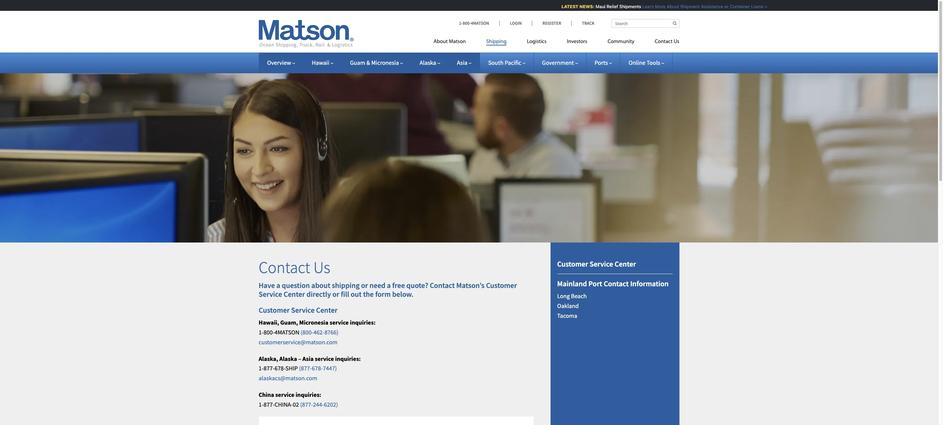 Task type: locate. For each thing, give the bounding box(es) containing it.
1- down alaska,
[[259, 365, 264, 372]]

1 horizontal spatial micronesia
[[372, 59, 399, 67]]

1 vertical spatial service
[[315, 355, 334, 363]]

contact up tools
[[655, 39, 673, 44]]

alaskacs@matson.com
[[259, 374, 317, 382]]

asia inside alaska, alaska – asia service inquiries: 1-877-678-ship (877-678-7447) alaskacs@matson.com
[[303, 355, 314, 363]]

track link
[[572, 20, 595, 26]]

customer service center
[[557, 259, 636, 269], [259, 305, 338, 315]]

0 horizontal spatial a
[[277, 281, 280, 290]]

micronesia up the 462-
[[299, 319, 329, 327]]

asia link
[[457, 59, 472, 67]]

customer
[[557, 259, 588, 269], [486, 281, 517, 290], [259, 305, 290, 315]]

877- down the 'china'
[[264, 401, 275, 409]]

micronesia inside the 'hawaii, guam, micronesia service inquiries: 1-800-4matson (800-462-8766) customerservice@matson.com'
[[299, 319, 329, 327]]

0 vertical spatial service
[[590, 259, 613, 269]]

877- down alaska,
[[264, 365, 275, 372]]

0 vertical spatial 4matson
[[471, 20, 489, 26]]

about matson link
[[434, 36, 476, 50]]

1 vertical spatial service
[[259, 290, 282, 299]]

asia right the –
[[303, 355, 314, 363]]

1 horizontal spatial asia
[[457, 59, 468, 67]]

0 vertical spatial inquiries:
[[350, 319, 376, 327]]

a
[[277, 281, 280, 290], [387, 281, 391, 290]]

1 horizontal spatial 678-
[[312, 365, 323, 372]]

center up mainland port contact information
[[615, 259, 636, 269]]

south pacific link
[[488, 59, 526, 67]]

1 horizontal spatial 800-
[[463, 20, 471, 26]]

1- inside alaska, alaska – asia service inquiries: 1-877-678-ship (877-678-7447) alaskacs@matson.com
[[259, 365, 264, 372]]

1 vertical spatial (877-
[[300, 401, 313, 409]]

0 vertical spatial micronesia
[[372, 59, 399, 67]]

tacoma
[[557, 312, 577, 320]]

asia down about matson link
[[457, 59, 468, 67]]

customer up hawaii,
[[259, 305, 290, 315]]

1 vertical spatial 800-
[[264, 329, 275, 336]]

1 vertical spatial contact us
[[259, 257, 330, 278]]

loans
[[747, 4, 759, 9]]

2 vertical spatial service
[[275, 391, 295, 399]]

us down search image
[[674, 39, 680, 44]]

customer inside section
[[557, 259, 588, 269]]

1 horizontal spatial us
[[674, 39, 680, 44]]

(877-
[[299, 365, 312, 372], [300, 401, 313, 409]]

port
[[589, 279, 603, 288]]

4matson up shipping
[[471, 20, 489, 26]]

customer service center for hawaii, guam, micronesia service inquiries:
[[259, 305, 338, 315]]

oakland link
[[557, 302, 579, 310]]

center
[[615, 259, 636, 269], [284, 290, 305, 299], [316, 305, 338, 315]]

question
[[282, 281, 310, 290]]

fill
[[341, 290, 349, 299]]

beach
[[571, 292, 587, 300]]

center inside have a question about shipping or need a free quote? contact matson's customer service center directly or fill out the form below.
[[284, 290, 305, 299]]

1 horizontal spatial customer
[[486, 281, 517, 290]]

information
[[631, 279, 669, 288]]

1 horizontal spatial about
[[663, 4, 675, 9]]

0 horizontal spatial center
[[284, 290, 305, 299]]

hawaii,
[[259, 319, 279, 327]]

oakland
[[557, 302, 579, 310]]

6202)
[[324, 401, 338, 409]]

service up port at right
[[590, 259, 613, 269]]

customer up mainland
[[557, 259, 588, 269]]

1 vertical spatial asia
[[303, 355, 314, 363]]

1 vertical spatial 4matson
[[275, 329, 299, 336]]

2 horizontal spatial center
[[615, 259, 636, 269]]

contact us inside top menu navigation
[[655, 39, 680, 44]]

0 vertical spatial about
[[663, 4, 675, 9]]

contact up question
[[259, 257, 310, 278]]

about right more
[[663, 4, 675, 9]]

2 877- from the top
[[264, 401, 275, 409]]

0 horizontal spatial 4matson
[[275, 329, 299, 336]]

1-800-4matson
[[459, 20, 489, 26]]

long beach oakland tacoma
[[557, 292, 587, 320]]

us up the about
[[314, 257, 330, 278]]

1 horizontal spatial contact us
[[655, 39, 680, 44]]

contact right port at right
[[604, 279, 629, 288]]

877-
[[264, 365, 275, 372], [264, 401, 275, 409]]

mainland port contact information
[[557, 279, 669, 288]]

customer inside have a question about shipping or need a free quote? contact matson's customer service center directly or fill out the form below.
[[486, 281, 517, 290]]

1 vertical spatial micronesia
[[299, 319, 329, 327]]

0 vertical spatial alaska
[[420, 59, 436, 67]]

center for mainland port contact information
[[615, 259, 636, 269]]

micronesia right &
[[372, 59, 399, 67]]

(877- down the –
[[299, 365, 312, 372]]

inquiries: inside alaska, alaska – asia service inquiries: 1-877-678-ship (877-678-7447) alaskacs@matson.com
[[335, 355, 361, 363]]

learn
[[638, 4, 650, 9]]

latest news: maui relief shipments learn more about shipment assistance or container loans >
[[557, 4, 763, 9]]

1- down the 'china'
[[259, 401, 264, 409]]

0 vertical spatial contact us
[[655, 39, 680, 44]]

customer for mainland port contact information
[[557, 259, 588, 269]]

4matson inside the 'hawaii, guam, micronesia service inquiries: 1-800-4matson (800-462-8766) customerservice@matson.com'
[[275, 329, 299, 336]]

maui
[[592, 4, 601, 9]]

(800-462-8766) link
[[301, 329, 339, 336]]

2 vertical spatial center
[[316, 305, 338, 315]]

alaska up ship
[[280, 355, 297, 363]]

2 678- from the left
[[312, 365, 323, 372]]

customer service center up port at right
[[557, 259, 636, 269]]

0 vertical spatial 877-
[[264, 365, 275, 372]]

alaska down about matson
[[420, 59, 436, 67]]

service up 8766)
[[330, 319, 349, 327]]

0 vertical spatial customer
[[557, 259, 588, 269]]

(877- inside china service inquiries: 1-877-china-02 (877-244-6202)
[[300, 401, 313, 409]]

0 horizontal spatial customer
[[259, 305, 290, 315]]

center down the directly
[[316, 305, 338, 315]]

877- inside alaska, alaska – asia service inquiries: 1-877-678-ship (877-678-7447) alaskacs@matson.com
[[264, 365, 275, 372]]

contact us up question
[[259, 257, 330, 278]]

contact
[[655, 39, 673, 44], [259, 257, 310, 278], [604, 279, 629, 288], [430, 281, 455, 290]]

quote?
[[407, 281, 428, 290]]

1 vertical spatial customer service center
[[259, 305, 338, 315]]

0 vertical spatial asia
[[457, 59, 468, 67]]

1 horizontal spatial customer service center
[[557, 259, 636, 269]]

service
[[330, 319, 349, 327], [315, 355, 334, 363], [275, 391, 295, 399]]

long beach link
[[557, 292, 587, 300]]

0 horizontal spatial us
[[314, 257, 330, 278]]

us
[[674, 39, 680, 44], [314, 257, 330, 278]]

alaska
[[420, 59, 436, 67], [280, 355, 297, 363]]

02
[[293, 401, 299, 409]]

customer right matson's
[[486, 281, 517, 290]]

about matson
[[434, 39, 466, 44]]

4matson down guam,
[[275, 329, 299, 336]]

(877- right 02
[[300, 401, 313, 409]]

or left fill
[[333, 290, 339, 299]]

1 vertical spatial inquiries:
[[335, 355, 361, 363]]

center for hawaii, guam, micronesia service inquiries:
[[316, 305, 338, 315]]

customerservice@matson.com link
[[259, 338, 338, 346]]

form
[[375, 290, 391, 299]]

blue matson logo with ocean, shipping, truck, rail and logistics written beneath it. image
[[259, 20, 354, 48]]

china
[[259, 391, 274, 399]]

asia
[[457, 59, 468, 67], [303, 355, 314, 363]]

2 vertical spatial customer
[[259, 305, 290, 315]]

1 vertical spatial customer
[[486, 281, 517, 290]]

1 horizontal spatial or
[[361, 281, 368, 290]]

about inside top menu navigation
[[434, 39, 448, 44]]

800- up matson
[[463, 20, 471, 26]]

contact us down search image
[[655, 39, 680, 44]]

track
[[582, 20, 595, 26]]

1- down hawaii,
[[259, 329, 264, 336]]

0 horizontal spatial customer service center
[[259, 305, 338, 315]]

customer service center for mainland port contact information
[[557, 259, 636, 269]]

or left container
[[720, 4, 725, 9]]

relief
[[603, 4, 614, 9]]

1 horizontal spatial center
[[316, 305, 338, 315]]

service up 7447) at the left of the page
[[315, 355, 334, 363]]

0 horizontal spatial service
[[259, 290, 282, 299]]

1 horizontal spatial service
[[291, 305, 315, 315]]

0 horizontal spatial alaska
[[280, 355, 297, 363]]

2 horizontal spatial customer
[[557, 259, 588, 269]]

inquiries: up '244-'
[[296, 391, 321, 399]]

matson
[[449, 39, 466, 44]]

2 vertical spatial inquiries:
[[296, 391, 321, 399]]

inquiries:
[[350, 319, 376, 327], [335, 355, 361, 363], [296, 391, 321, 399]]

hawaii
[[312, 59, 329, 67]]

long
[[557, 292, 570, 300]]

center left the directly
[[284, 290, 305, 299]]

0 horizontal spatial asia
[[303, 355, 314, 363]]

customerservice@matson.com
[[259, 338, 338, 346]]

contact right "quote?"
[[430, 281, 455, 290]]

alaska inside alaska, alaska – asia service inquiries: 1-877-678-ship (877-678-7447) alaskacs@matson.com
[[280, 355, 297, 363]]

2 vertical spatial service
[[291, 305, 315, 315]]

678-
[[275, 365, 286, 372], [312, 365, 323, 372]]

shipping
[[332, 281, 360, 290]]

800- down hawaii,
[[264, 329, 275, 336]]

inquiries: up 7447) at the left of the page
[[335, 355, 361, 363]]

1 vertical spatial 877-
[[264, 401, 275, 409]]

2 horizontal spatial service
[[590, 259, 613, 269]]

1 877- from the top
[[264, 365, 275, 372]]

0 vertical spatial customer service center
[[557, 259, 636, 269]]

service up guam,
[[291, 305, 315, 315]]

section
[[542, 243, 688, 425]]

4matson
[[471, 20, 489, 26], [275, 329, 299, 336]]

have a question about shipping or need a free quote? contact matson's customer service center directly or fill out the form below.
[[259, 281, 517, 299]]

logistics link
[[517, 36, 557, 50]]

online
[[629, 59, 646, 67]]

service up china-
[[275, 391, 295, 399]]

about left matson
[[434, 39, 448, 44]]

1 horizontal spatial a
[[387, 281, 391, 290]]

customer for hawaii, guam, micronesia service inquiries:
[[259, 305, 290, 315]]

None search field
[[612, 19, 680, 28]]

investors link
[[557, 36, 598, 50]]

0 horizontal spatial 678-
[[275, 365, 286, 372]]

register
[[543, 20, 561, 26]]

contact inside top menu navigation
[[655, 39, 673, 44]]

0 vertical spatial us
[[674, 39, 680, 44]]

inquiries: down the
[[350, 319, 376, 327]]

a right have
[[277, 281, 280, 290]]

1 vertical spatial about
[[434, 39, 448, 44]]

have
[[259, 281, 275, 290]]

matson's
[[457, 281, 485, 290]]

micronesia for guam,
[[299, 319, 329, 327]]

0 horizontal spatial about
[[434, 39, 448, 44]]

ports
[[595, 59, 608, 67]]

800- inside the 'hawaii, guam, micronesia service inquiries: 1-800-4matson (800-462-8766) customerservice@matson.com'
[[264, 329, 275, 336]]

0 vertical spatial service
[[330, 319, 349, 327]]

service up hawaii,
[[259, 290, 282, 299]]

1 vertical spatial center
[[284, 290, 305, 299]]

customer service center up guam,
[[259, 305, 338, 315]]

or left need
[[361, 281, 368, 290]]

tacoma link
[[557, 312, 577, 320]]

678- right ship
[[312, 365, 323, 372]]

0 horizontal spatial micronesia
[[299, 319, 329, 327]]

0 horizontal spatial 800-
[[264, 329, 275, 336]]

micronesia
[[372, 59, 399, 67], [299, 319, 329, 327]]

about
[[663, 4, 675, 9], [434, 39, 448, 44]]

0 vertical spatial center
[[615, 259, 636, 269]]

0 vertical spatial (877-
[[299, 365, 312, 372]]

678- up alaskacs@matson.com
[[275, 365, 286, 372]]

a left "free"
[[387, 281, 391, 290]]

1 vertical spatial alaska
[[280, 355, 297, 363]]



Task type: vqa. For each thing, say whether or not it's contained in the screenshot.
View/Download PDF
no



Task type: describe. For each thing, give the bounding box(es) containing it.
1- inside china service inquiries: 1-877-china-02 (877-244-6202)
[[259, 401, 264, 409]]

login link
[[500, 20, 532, 26]]

ports link
[[595, 59, 612, 67]]

guam
[[350, 59, 365, 67]]

462-
[[314, 329, 325, 336]]

micronesia for &
[[372, 59, 399, 67]]

Search search field
[[612, 19, 680, 28]]

(877- inside alaska, alaska – asia service inquiries: 1-877-678-ship (877-678-7447) alaskacs@matson.com
[[299, 365, 312, 372]]

service for mainland port contact information
[[590, 259, 613, 269]]

guam & micronesia link
[[350, 59, 403, 67]]

0 horizontal spatial or
[[333, 290, 339, 299]]

investors
[[567, 39, 588, 44]]

(800-
[[301, 329, 314, 336]]

learn more about shipment assistance or container loans > link
[[638, 4, 763, 9]]

1 vertical spatial us
[[314, 257, 330, 278]]

hawaii, guam, micronesia service inquiries: 1-800-4matson (800-462-8766) customerservice@matson.com
[[259, 319, 376, 346]]

search image
[[673, 21, 677, 25]]

alaska,
[[259, 355, 278, 363]]

shipping
[[486, 39, 507, 44]]

service inside china service inquiries: 1-877-china-02 (877-244-6202)
[[275, 391, 295, 399]]

shipments
[[615, 4, 637, 9]]

service for hawaii, guam, micronesia service inquiries:
[[291, 305, 315, 315]]

news:
[[575, 4, 590, 9]]

contact us link
[[645, 36, 680, 50]]

0 horizontal spatial contact us
[[259, 257, 330, 278]]

latest
[[557, 4, 574, 9]]

877- inside china service inquiries: 1-877-china-02 (877-244-6202)
[[264, 401, 275, 409]]

&
[[367, 59, 370, 67]]

–
[[298, 355, 301, 363]]

about
[[311, 281, 331, 290]]

hawaii link
[[312, 59, 334, 67]]

login
[[510, 20, 522, 26]]

guam,
[[280, 319, 298, 327]]

overview
[[267, 59, 291, 67]]

alaska, alaska – asia service inquiries: 1-877-678-ship (877-678-7447) alaskacs@matson.com
[[259, 355, 361, 382]]

alaskacs@matson.com link
[[259, 374, 317, 382]]

shipping link
[[476, 36, 517, 50]]

community link
[[598, 36, 645, 50]]

1- up matson
[[459, 20, 463, 26]]

online tools
[[629, 59, 661, 67]]

logistics
[[527, 39, 547, 44]]

top menu navigation
[[434, 36, 680, 50]]

register link
[[532, 20, 572, 26]]

the
[[363, 290, 374, 299]]

1-800-4matson link
[[459, 20, 500, 26]]

section containing customer service center
[[542, 243, 688, 425]]

service inside have a question about shipping or need a free quote? contact matson's customer service center directly or fill out the form below.
[[259, 290, 282, 299]]

(877-678-7447) link
[[299, 365, 337, 372]]

contact inside have a question about shipping or need a free quote? contact matson's customer service center directly or fill out the form below.
[[430, 281, 455, 290]]

1- inside the 'hawaii, guam, micronesia service inquiries: 1-800-4matson (800-462-8766) customerservice@matson.com'
[[259, 329, 264, 336]]

inquiries: inside china service inquiries: 1-877-china-02 (877-244-6202)
[[296, 391, 321, 399]]

below.
[[392, 290, 414, 299]]

(877-244-6202) link
[[300, 401, 338, 409]]

ship
[[286, 365, 298, 372]]

2 a from the left
[[387, 281, 391, 290]]

directly
[[307, 290, 331, 299]]

alaska link
[[420, 59, 440, 67]]

china service inquiries: 1-877-china-02 (877-244-6202)
[[259, 391, 338, 409]]

tools
[[647, 59, 661, 67]]

china-
[[275, 401, 293, 409]]

community
[[608, 39, 635, 44]]

2 horizontal spatial or
[[720, 4, 725, 9]]

government
[[542, 59, 574, 67]]

0 vertical spatial 800-
[[463, 20, 471, 26]]

1 a from the left
[[277, 281, 280, 290]]

south pacific
[[488, 59, 522, 67]]

pacific
[[505, 59, 522, 67]]

1 horizontal spatial alaska
[[420, 59, 436, 67]]

inquiries: inside the 'hawaii, guam, micronesia service inquiries: 1-800-4matson (800-462-8766) customerservice@matson.com'
[[350, 319, 376, 327]]

service inside the 'hawaii, guam, micronesia service inquiries: 1-800-4matson (800-462-8766) customerservice@matson.com'
[[330, 319, 349, 327]]

out
[[351, 290, 362, 299]]

need
[[370, 281, 386, 290]]

overview link
[[267, 59, 295, 67]]

8766)
[[325, 329, 339, 336]]

free
[[392, 281, 405, 290]]

assistance
[[697, 4, 719, 9]]

south
[[488, 59, 504, 67]]

shipment
[[676, 4, 696, 9]]

government link
[[542, 59, 578, 67]]

1 horizontal spatial 4matson
[[471, 20, 489, 26]]

>
[[761, 4, 763, 9]]

us inside top menu navigation
[[674, 39, 680, 44]]

7447)
[[323, 365, 337, 372]]

guam & micronesia
[[350, 59, 399, 67]]

service inside alaska, alaska – asia service inquiries: 1-877-678-ship (877-678-7447) alaskacs@matson.com
[[315, 355, 334, 363]]

banner image
[[0, 62, 938, 243]]

1 678- from the left
[[275, 365, 286, 372]]

244-
[[313, 401, 324, 409]]

mainland
[[557, 279, 587, 288]]

container
[[726, 4, 746, 9]]



